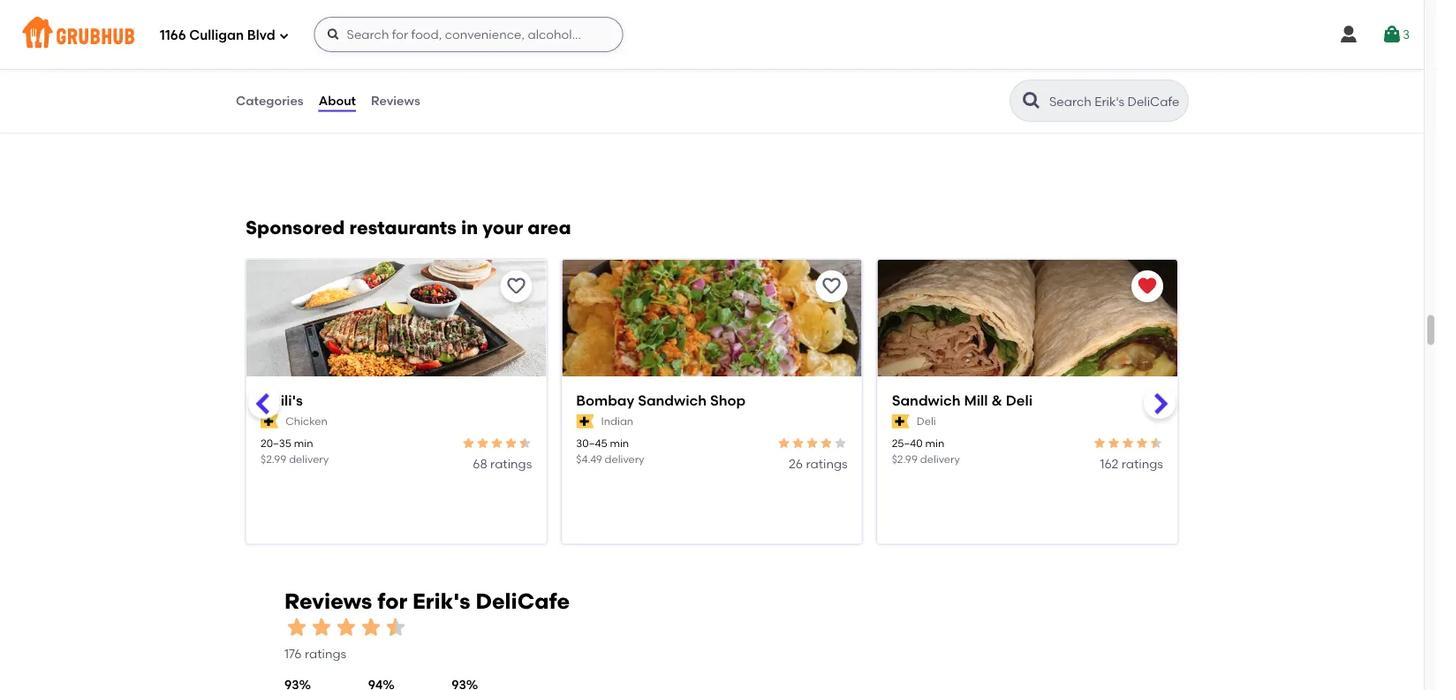 Task type: vqa. For each thing, say whether or not it's contained in the screenshot.
subscription pass Image
yes



Task type: locate. For each thing, give the bounding box(es) containing it.
indian
[[601, 415, 634, 428]]

1 horizontal spatial sandwich
[[892, 392, 961, 409]]

svg image
[[1339, 24, 1360, 45], [327, 27, 341, 42]]

reviews
[[371, 93, 420, 108], [285, 589, 372, 614]]

0 vertical spatial erik's
[[352, 49, 382, 64]]

2 save this restaurant button from the left
[[816, 271, 848, 303]]

1 $2.99 from the left
[[261, 453, 287, 466]]

25–40
[[892, 438, 923, 451]]

min inside 25–40 min $2.99 delivery
[[926, 438, 945, 451]]

subscription pass image up 25–40
[[892, 415, 910, 429]]

176 ratings
[[285, 646, 347, 661]]

0 horizontal spatial sandwich
[[638, 392, 707, 409]]

1 horizontal spatial $2.99
[[892, 453, 918, 466]]

0 horizontal spatial subscription pass image
[[577, 415, 594, 429]]

2 min from the left
[[610, 438, 629, 451]]

1 save this restaurant button from the left
[[501, 271, 532, 303]]

0 horizontal spatial $2.99
[[261, 453, 287, 466]]

bombay
[[577, 392, 635, 409]]

your
[[483, 217, 523, 239]]

1 vertical spatial deli
[[917, 415, 937, 428]]

main navigation navigation
[[0, 0, 1425, 69]]

1 horizontal spatial save this restaurant button
[[816, 271, 848, 303]]

subscription pass image
[[577, 415, 594, 429], [892, 415, 910, 429]]

deli
[[1006, 392, 1033, 409], [917, 415, 937, 428]]

erik's right for
[[413, 589, 471, 614]]

ratings for sandwich mill & deli
[[1122, 457, 1164, 472]]

min
[[294, 438, 313, 451], [610, 438, 629, 451], [926, 438, 945, 451]]

sandwich mill & deli logo image
[[878, 260, 1178, 408]]

1 horizontal spatial svg image
[[1339, 24, 1360, 45]]

0 horizontal spatial delivery
[[289, 453, 329, 466]]

1 min from the left
[[294, 438, 313, 451]]

ratings
[[491, 457, 532, 472], [806, 457, 848, 472], [1122, 457, 1164, 472], [305, 646, 347, 661]]

sandwich up 25–40
[[892, 392, 961, 409]]

$2.99 inside 20–35 min $2.99 delivery
[[261, 453, 287, 466]]

1 delivery from the left
[[289, 453, 329, 466]]

162
[[1101, 457, 1119, 472]]

ratings right 162
[[1122, 457, 1164, 472]]

0 horizontal spatial erik's
[[352, 49, 382, 64]]

0 horizontal spatial min
[[294, 438, 313, 451]]

erik's right about
[[352, 49, 382, 64]]

min right 25–40
[[926, 438, 945, 451]]

blvd
[[247, 28, 275, 43]]

20–35
[[261, 438, 292, 451]]

delivery down 25–40
[[921, 453, 961, 466]]

about button
[[318, 69, 357, 133]]

$2.99 down "20–35"
[[261, 453, 287, 466]]

$2.99 for sandwich mill & deli
[[892, 453, 918, 466]]

$2.99 down 25–40
[[892, 453, 918, 466]]

view more about erik's delicafe
[[247, 49, 437, 64]]

delivery right $4.49
[[605, 453, 645, 466]]

1 horizontal spatial erik's
[[413, 589, 471, 614]]

deli right & on the right bottom of the page
[[1006, 392, 1033, 409]]

delivery inside 25–40 min $2.99 delivery
[[921, 453, 961, 466]]

1 horizontal spatial deli
[[1006, 392, 1033, 409]]

1 horizontal spatial subscription pass image
[[892, 415, 910, 429]]

save this restaurant button for bombay sandwich shop
[[816, 271, 848, 303]]

min for bombay sandwich shop
[[610, 438, 629, 451]]

mill
[[965, 392, 989, 409]]

2 horizontal spatial min
[[926, 438, 945, 451]]

20–35 min $2.99 delivery
[[261, 438, 329, 466]]

68
[[473, 457, 488, 472]]

reviews up 176 ratings
[[285, 589, 372, 614]]

$2.99 inside 25–40 min $2.99 delivery
[[892, 453, 918, 466]]

reviews inside button
[[371, 93, 420, 108]]

sandwich
[[638, 392, 707, 409], [892, 392, 961, 409]]

ratings for bombay sandwich shop
[[806, 457, 848, 472]]

2 $2.99 from the left
[[892, 453, 918, 466]]

Search Erik's DeliCafe search field
[[1048, 93, 1183, 110]]

saved restaurant image
[[1137, 276, 1159, 297]]

svg image left 3 button
[[1339, 24, 1360, 45]]

1 vertical spatial erik's
[[413, 589, 471, 614]]

subscription pass image up 30–45
[[577, 415, 594, 429]]

delivery inside 20–35 min $2.99 delivery
[[289, 453, 329, 466]]

0 vertical spatial delicafe
[[385, 49, 437, 64]]

about
[[319, 93, 356, 108]]

bombay sandwich shop logo image
[[562, 260, 862, 408]]

delivery
[[289, 453, 329, 466], [605, 453, 645, 466], [921, 453, 961, 466]]

ratings right the 176
[[305, 646, 347, 661]]

delivery inside the 30–45 min $4.49 delivery
[[605, 453, 645, 466]]

0 vertical spatial deli
[[1006, 392, 1033, 409]]

2 subscription pass image from the left
[[892, 415, 910, 429]]

1 horizontal spatial delivery
[[605, 453, 645, 466]]

176
[[285, 646, 302, 661]]

2 sandwich from the left
[[892, 392, 961, 409]]

3 delivery from the left
[[921, 453, 961, 466]]

3 min from the left
[[926, 438, 945, 451]]

2 delivery from the left
[[605, 453, 645, 466]]

1 horizontal spatial svg image
[[1382, 24, 1403, 45]]

min inside the 30–45 min $4.49 delivery
[[610, 438, 629, 451]]

162 ratings
[[1101, 457, 1164, 472]]

delicafe
[[385, 49, 437, 64], [476, 589, 570, 614]]

min down "chicken"
[[294, 438, 313, 451]]

star icon image
[[462, 437, 476, 451], [476, 437, 490, 451], [490, 437, 504, 451], [504, 437, 518, 451], [518, 437, 532, 451], [518, 437, 532, 451], [777, 437, 792, 451], [792, 437, 806, 451], [806, 437, 820, 451], [820, 437, 834, 451], [834, 437, 848, 451], [1093, 437, 1107, 451], [1107, 437, 1122, 451], [1122, 437, 1136, 451], [1136, 437, 1150, 451], [1150, 437, 1164, 451], [1150, 437, 1164, 451], [285, 616, 309, 640], [309, 616, 334, 640], [334, 616, 359, 640], [359, 616, 384, 640], [384, 616, 408, 640], [384, 616, 408, 640]]

1166
[[160, 28, 186, 43]]

1 subscription pass image from the left
[[577, 415, 594, 429]]

sandwich left shop
[[638, 392, 707, 409]]

svg image inside 3 button
[[1382, 24, 1403, 45]]

subscription pass image for sandwich
[[892, 415, 910, 429]]

proceed to ch
[[1358, 498, 1438, 513]]

svg image up about
[[327, 27, 341, 42]]

sponsored restaurants in your area
[[246, 217, 571, 239]]

svg image
[[1382, 24, 1403, 45], [279, 30, 290, 41]]

0 horizontal spatial save this restaurant button
[[501, 271, 532, 303]]

min inside 20–35 min $2.99 delivery
[[294, 438, 313, 451]]

1 horizontal spatial min
[[610, 438, 629, 451]]

save this restaurant image
[[506, 276, 527, 297]]

in
[[461, 217, 478, 239]]

subscription pass image for bombay
[[577, 415, 594, 429]]

reviews for reviews for erik's delicafe
[[285, 589, 372, 614]]

1 vertical spatial reviews
[[285, 589, 372, 614]]

sandwich mill & deli
[[892, 392, 1033, 409]]

chili's logo image
[[247, 260, 546, 408]]

ratings right "26"
[[806, 457, 848, 472]]

0 vertical spatial reviews
[[371, 93, 420, 108]]

save this restaurant button
[[501, 271, 532, 303], [816, 271, 848, 303]]

reviews right about at the top
[[371, 93, 420, 108]]

3
[[1403, 27, 1411, 42]]

min down indian
[[610, 438, 629, 451]]

0 horizontal spatial deli
[[917, 415, 937, 428]]

0 horizontal spatial svg image
[[279, 30, 290, 41]]

2 horizontal spatial delivery
[[921, 453, 961, 466]]

delivery down "20–35"
[[289, 453, 329, 466]]

area
[[528, 217, 571, 239]]

$2.99 for chili's
[[261, 453, 287, 466]]

categories
[[236, 93, 304, 108]]

$2.99
[[261, 453, 287, 466], [892, 453, 918, 466]]

erik's
[[352, 49, 382, 64], [413, 589, 471, 614]]

ratings right 68
[[491, 457, 532, 472]]

deli up 25–40
[[917, 415, 937, 428]]

1 horizontal spatial delicafe
[[476, 589, 570, 614]]



Task type: describe. For each thing, give the bounding box(es) containing it.
chili's
[[261, 392, 303, 409]]

save this restaurant image
[[822, 276, 843, 297]]

26 ratings
[[789, 457, 848, 472]]

more
[[278, 49, 309, 64]]

30–45
[[577, 438, 608, 451]]

3 button
[[1382, 19, 1411, 50]]

0 horizontal spatial delicafe
[[385, 49, 437, 64]]

proceed to ch button
[[1304, 489, 1438, 521]]

delivery for chili's
[[289, 453, 329, 466]]

ratings for chili's
[[491, 457, 532, 472]]

about
[[312, 49, 349, 64]]

to
[[1412, 498, 1424, 513]]

25–40 min $2.99 delivery
[[892, 438, 961, 466]]

sandwich mill & deli link
[[892, 391, 1164, 411]]

$4.49
[[577, 453, 603, 466]]

reviews for reviews
[[371, 93, 420, 108]]

for
[[378, 589, 408, 614]]

68 ratings
[[473, 457, 532, 472]]

view
[[247, 49, 275, 64]]

bombay sandwich shop
[[577, 392, 746, 409]]

restaurants
[[350, 217, 457, 239]]

sponsored
[[246, 217, 345, 239]]

Search for food, convenience, alcohol... search field
[[314, 17, 624, 52]]

min for sandwich mill & deli
[[926, 438, 945, 451]]

save this restaurant button for chili's
[[501, 271, 532, 303]]

reviews for erik's delicafe
[[285, 589, 570, 614]]

search icon image
[[1022, 90, 1043, 111]]

culligan
[[189, 28, 244, 43]]

1 vertical spatial delicafe
[[476, 589, 570, 614]]

min for chili's
[[294, 438, 313, 451]]

saved restaurant button
[[1132, 271, 1164, 303]]

proceed
[[1358, 498, 1409, 513]]

delivery for sandwich mill & deli
[[921, 453, 961, 466]]

1 sandwich from the left
[[638, 392, 707, 409]]

shop
[[711, 392, 746, 409]]

chili's link
[[261, 391, 532, 411]]

26
[[789, 457, 803, 472]]

1166 culligan blvd
[[160, 28, 275, 43]]

categories button
[[235, 69, 305, 133]]

delivery for bombay sandwich shop
[[605, 453, 645, 466]]

&
[[992, 392, 1003, 409]]

chicken
[[286, 415, 328, 428]]

0 horizontal spatial svg image
[[327, 27, 341, 42]]

30–45 min $4.49 delivery
[[577, 438, 645, 466]]

bombay sandwich shop link
[[577, 391, 848, 411]]

subscription pass image
[[261, 415, 279, 429]]

ch
[[1427, 498, 1438, 513]]

reviews button
[[370, 69, 421, 133]]



